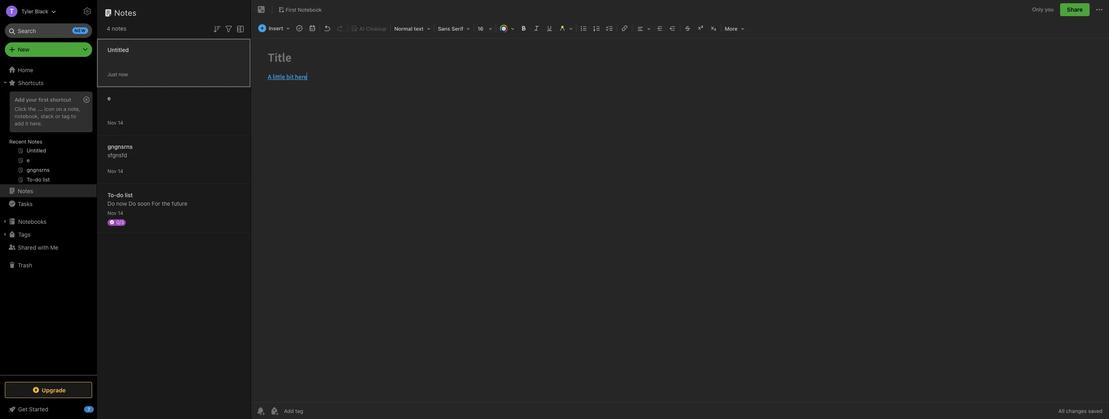 Task type: locate. For each thing, give the bounding box(es) containing it.
add your first shortcut
[[15, 97, 71, 103]]

icon
[[44, 106, 55, 112]]

1 vertical spatial nov 14
[[108, 168, 123, 174]]

2 vertical spatial nov 14
[[108, 210, 123, 216]]

stack
[[41, 113, 54, 120]]

here.
[[30, 120, 42, 127]]

you
[[1045, 6, 1054, 13]]

View options field
[[234, 23, 245, 34]]

now inside to-do list do now do soon for the future
[[116, 200, 127, 207]]

2 vertical spatial 14
[[118, 210, 123, 216]]

0 vertical spatial nov 14
[[108, 120, 123, 126]]

to-
[[108, 192, 117, 199]]

underline image
[[544, 23, 555, 34]]

the inside to-do list do now do soon for the future
[[162, 200, 170, 207]]

group
[[0, 89, 97, 188]]

4 notes
[[107, 25, 126, 32]]

notebooks
[[18, 218, 47, 225]]

14 down sfgnsfd
[[118, 168, 123, 174]]

0 horizontal spatial do
[[108, 200, 115, 207]]

1 vertical spatial now
[[116, 200, 127, 207]]

do
[[108, 200, 115, 207], [129, 200, 136, 207]]

new button
[[5, 42, 92, 57]]

3 14 from the top
[[118, 210, 123, 216]]

note,
[[68, 106, 80, 112]]

Add tag field
[[283, 408, 344, 416]]

Heading level field
[[392, 23, 433, 34]]

italic image
[[531, 23, 542, 34]]

Font size field
[[475, 23, 495, 34]]

notes link
[[0, 185, 97, 198]]

home
[[18, 66, 33, 73]]

do down to-
[[108, 200, 115, 207]]

new search field
[[11, 23, 88, 38]]

note window element
[[251, 0, 1110, 420]]

upgrade button
[[5, 383, 92, 399]]

now
[[119, 71, 128, 77], [116, 200, 127, 207]]

Add filters field
[[224, 23, 234, 34]]

notes up tasks
[[18, 188, 33, 195]]

0 vertical spatial nov
[[108, 120, 117, 126]]

tree containing home
[[0, 63, 97, 376]]

1 horizontal spatial the
[[162, 200, 170, 207]]

14
[[118, 120, 123, 126], [118, 168, 123, 174], [118, 210, 123, 216]]

more
[[725, 25, 738, 32]]

task image
[[294, 23, 305, 34]]

Sort options field
[[212, 23, 222, 34]]

1 nov 14 from the top
[[108, 120, 123, 126]]

Search text field
[[11, 23, 87, 38]]

nov down sfgnsfd
[[108, 168, 117, 174]]

add
[[15, 120, 24, 127]]

tag
[[62, 113, 70, 120]]

do down 'list' on the left
[[129, 200, 136, 207]]

tree
[[0, 63, 97, 376]]

1 horizontal spatial do
[[129, 200, 136, 207]]

untitled
[[108, 46, 129, 53]]

the right for
[[162, 200, 170, 207]]

1 vertical spatial nov
[[108, 168, 117, 174]]

More field
[[722, 23, 747, 34]]

now right "just"
[[119, 71, 128, 77]]

nov 14
[[108, 120, 123, 126], [108, 168, 123, 174], [108, 210, 123, 216]]

nov 14 up 0/3
[[108, 210, 123, 216]]

do
[[117, 192, 123, 199]]

new
[[18, 46, 29, 53]]

notes up notes
[[114, 8, 137, 17]]

shortcuts
[[18, 79, 44, 86]]

now down do
[[116, 200, 127, 207]]

0 vertical spatial notes
[[114, 8, 137, 17]]

1 vertical spatial the
[[162, 200, 170, 207]]

nov 14 down sfgnsfd
[[108, 168, 123, 174]]

bold image
[[518, 23, 530, 34]]

3 nov from the top
[[108, 210, 117, 216]]

0 vertical spatial the
[[28, 106, 36, 112]]

home link
[[0, 63, 97, 76]]

nov up 0/3
[[108, 210, 117, 216]]

notes
[[114, 8, 137, 17], [28, 139, 42, 145], [18, 188, 33, 195]]

2 nov 14 from the top
[[108, 168, 123, 174]]

shortcuts button
[[0, 76, 97, 89]]

notebook,
[[15, 113, 39, 120]]

gngnsrns
[[108, 143, 133, 150]]

shared
[[18, 244, 36, 251]]

2 14 from the top
[[118, 168, 123, 174]]

tyler black
[[21, 8, 48, 14]]

add a reminder image
[[256, 407, 266, 417]]

Note Editor text field
[[251, 39, 1110, 403]]

strikethrough image
[[682, 23, 694, 34]]

1 14 from the top
[[118, 120, 123, 126]]

3 nov 14 from the top
[[108, 210, 123, 216]]

2 vertical spatial notes
[[18, 188, 33, 195]]

get
[[18, 407, 28, 414]]

notes inside group
[[28, 139, 42, 145]]

4
[[107, 25, 110, 32]]

nov
[[108, 120, 117, 126], [108, 168, 117, 174], [108, 210, 117, 216]]

notebook
[[298, 6, 322, 13]]

nov 14 up the 'gngnsrns'
[[108, 120, 123, 126]]

2 vertical spatial nov
[[108, 210, 117, 216]]

notes
[[112, 25, 126, 32]]

1 nov from the top
[[108, 120, 117, 126]]

shortcut
[[50, 97, 71, 103]]

the left '...'
[[28, 106, 36, 112]]

future
[[172, 200, 187, 207]]

14 up 0/3
[[118, 210, 123, 216]]

nov down e
[[108, 120, 117, 126]]

saved
[[1089, 409, 1103, 415]]

Font family field
[[435, 23, 473, 34]]

sfgnsfd
[[108, 152, 127, 159]]

1 vertical spatial 14
[[118, 168, 123, 174]]

your
[[26, 97, 37, 103]]

text
[[414, 25, 424, 32]]

0 horizontal spatial the
[[28, 106, 36, 112]]

the
[[28, 106, 36, 112], [162, 200, 170, 207]]

share button
[[1061, 3, 1090, 16]]

0 vertical spatial 14
[[118, 120, 123, 126]]

expand notebooks image
[[2, 219, 8, 225]]

14 up the 'gngnsrns'
[[118, 120, 123, 126]]

all changes saved
[[1059, 409, 1103, 415]]

first
[[39, 97, 49, 103]]

black
[[35, 8, 48, 14]]

1 vertical spatial notes
[[28, 139, 42, 145]]

e
[[108, 95, 111, 102]]

Font color field
[[497, 23, 517, 34]]

notes right recent on the left top of page
[[28, 139, 42, 145]]

superscript image
[[695, 23, 707, 34]]



Task type: vqa. For each thing, say whether or not it's contained in the screenshot.
the bottommost the 14
yes



Task type: describe. For each thing, give the bounding box(es) containing it.
1 do from the left
[[108, 200, 115, 207]]

sans serif
[[438, 25, 464, 32]]

Insert field
[[256, 23, 293, 34]]

group containing add your first shortcut
[[0, 89, 97, 188]]

trash link
[[0, 259, 97, 272]]

click to collapse image
[[94, 405, 100, 415]]

trash
[[18, 262, 32, 269]]

list
[[125, 192, 133, 199]]

checklist image
[[604, 23, 616, 34]]

notebooks link
[[0, 215, 97, 228]]

recent
[[9, 139, 26, 145]]

tasks
[[18, 201, 33, 208]]

add
[[15, 97, 25, 103]]

me
[[50, 244, 58, 251]]

icon on a note, notebook, stack or tag to add it here.
[[15, 106, 80, 127]]

for
[[152, 200, 160, 207]]

normal
[[395, 25, 413, 32]]

first notebook button
[[276, 4, 325, 15]]

Alignment field
[[633, 23, 654, 34]]

only
[[1033, 6, 1044, 13]]

new
[[75, 28, 86, 33]]

insert link image
[[619, 23, 631, 34]]

changes
[[1067, 409, 1087, 415]]

soon
[[138, 200, 150, 207]]

serif
[[452, 25, 464, 32]]

get started
[[18, 407, 48, 414]]

...
[[37, 106, 43, 112]]

settings image
[[82, 6, 92, 16]]

it
[[25, 120, 28, 127]]

click
[[15, 106, 27, 112]]

add filters image
[[224, 24, 234, 34]]

with
[[38, 244, 49, 251]]

to
[[71, 113, 76, 120]]

2 nov from the top
[[108, 168, 117, 174]]

more actions image
[[1095, 5, 1105, 15]]

numbered list image
[[591, 23, 603, 34]]

all
[[1059, 409, 1065, 415]]

Highlight field
[[556, 23, 576, 34]]

subscript image
[[708, 23, 719, 34]]

tyler
[[21, 8, 33, 14]]

7
[[88, 407, 90, 413]]

indent image
[[654, 23, 666, 34]]

outdent image
[[667, 23, 679, 34]]

just now
[[108, 71, 128, 77]]

bulleted list image
[[578, 23, 590, 34]]

sans
[[438, 25, 450, 32]]

undo image
[[322, 23, 333, 34]]

shared with me
[[18, 244, 58, 251]]

Account field
[[0, 3, 56, 19]]

tags
[[18, 231, 30, 238]]

add tag image
[[270, 407, 279, 417]]

calendar event image
[[307, 23, 318, 34]]

expand tags image
[[2, 232, 8, 238]]

0 vertical spatial now
[[119, 71, 128, 77]]

the inside group
[[28, 106, 36, 112]]

to-do list do now do soon for the future
[[108, 192, 187, 207]]

Help and Learning task checklist field
[[0, 404, 97, 417]]

on
[[56, 106, 62, 112]]

first
[[286, 6, 297, 13]]

shared with me link
[[0, 241, 97, 254]]

a
[[64, 106, 66, 112]]

click the ...
[[15, 106, 43, 112]]

just
[[108, 71, 117, 77]]

tags button
[[0, 228, 97, 241]]

expand note image
[[257, 5, 266, 15]]

0/3
[[116, 220, 124, 226]]

16
[[478, 25, 484, 32]]

recent notes
[[9, 139, 42, 145]]

tasks button
[[0, 198, 97, 211]]

share
[[1068, 6, 1083, 13]]

first notebook
[[286, 6, 322, 13]]

started
[[29, 407, 48, 414]]

More actions field
[[1095, 3, 1105, 16]]

normal text
[[395, 25, 424, 32]]

only you
[[1033, 6, 1054, 13]]

insert
[[269, 25, 283, 32]]

2 do from the left
[[129, 200, 136, 207]]

or
[[55, 113, 60, 120]]

upgrade
[[42, 387, 66, 394]]



